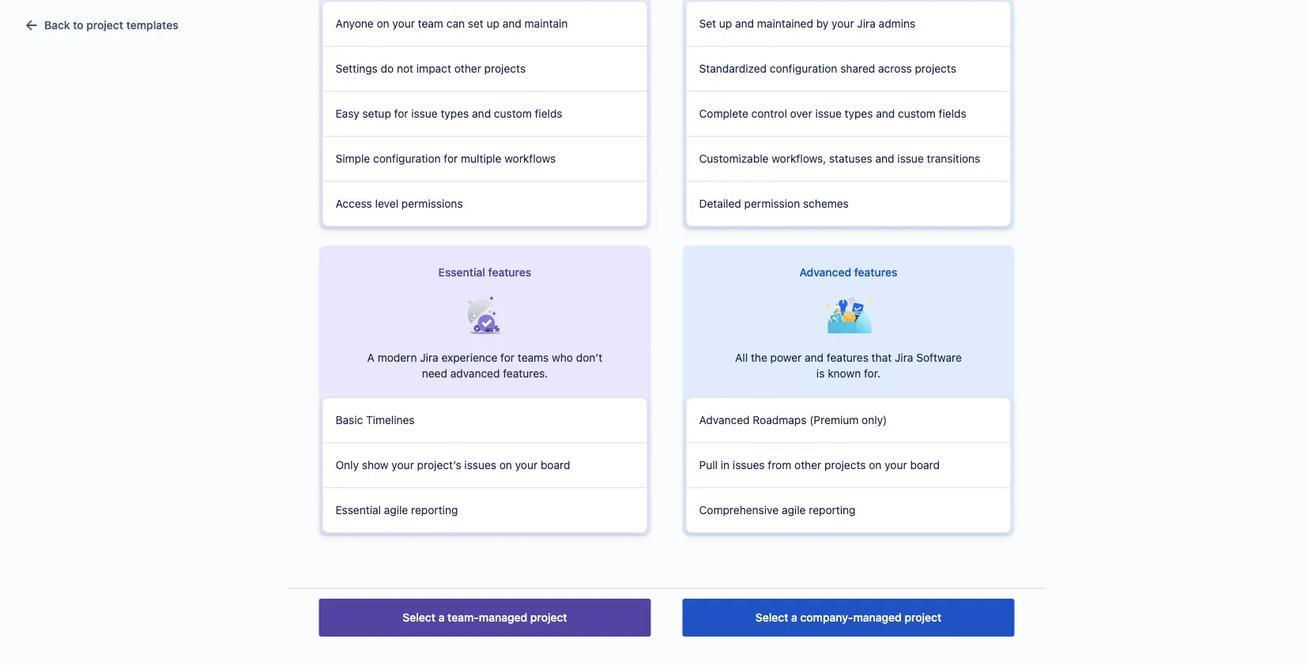 Task type: locate. For each thing, give the bounding box(es) containing it.
other for impact
[[454, 62, 481, 75]]

1 vertical spatial other
[[794, 459, 822, 472]]

1 horizontal spatial issues
[[733, 459, 765, 472]]

custom up workflows
[[494, 107, 532, 120]]

0 horizontal spatial configuration
[[373, 152, 441, 165]]

custom for workflows
[[494, 107, 532, 120]]

types
[[441, 107, 469, 120], [845, 107, 873, 120]]

other right from
[[794, 459, 822, 472]]

experience
[[441, 351, 498, 364]]

0 horizontal spatial a
[[438, 611, 445, 624]]

select inside button
[[403, 611, 436, 624]]

is
[[816, 367, 825, 380]]

1 horizontal spatial a
[[791, 611, 797, 624]]

1 horizontal spatial types
[[845, 107, 873, 120]]

detailed permission schemes
[[699, 197, 849, 210]]

1 vertical spatial advanced
[[699, 414, 750, 427]]

set
[[699, 17, 716, 30]]

and up multiple
[[472, 107, 491, 120]]

1 horizontal spatial agile
[[782, 504, 806, 517]]

0 horizontal spatial custom
[[494, 107, 532, 120]]

Search field
[[1008, 9, 1166, 35]]

advanced up in
[[699, 414, 750, 427]]

0 vertical spatial advanced
[[799, 266, 851, 279]]

and up is
[[805, 351, 824, 364]]

for inside a modern jira experience for teams who don't need advanced features.
[[500, 351, 515, 364]]

back to project templates
[[44, 19, 178, 32]]

jira left admins
[[857, 17, 876, 30]]

jira inside all the power and features that jira software is known for.
[[895, 351, 913, 364]]

1 board from the left
[[541, 459, 570, 472]]

on
[[377, 17, 389, 30], [499, 459, 512, 472], [869, 459, 882, 472]]

1 types from the left
[[441, 107, 469, 120]]

primary element
[[9, 0, 1008, 44]]

features for advanced features
[[854, 266, 898, 279]]

advanced
[[450, 367, 500, 380]]

configuration
[[770, 62, 837, 75], [373, 152, 441, 165]]

1 horizontal spatial reporting
[[809, 504, 856, 517]]

pull
[[699, 459, 718, 472]]

issue for over
[[815, 107, 842, 120]]

jira right that on the right bottom
[[895, 351, 913, 364]]

2 board from the left
[[910, 459, 940, 472]]

a for company-
[[791, 611, 797, 624]]

managed inside button
[[479, 611, 527, 624]]

issue down settings do not impact other projects
[[411, 107, 438, 120]]

0 horizontal spatial project
[[86, 19, 123, 32]]

a left company-
[[791, 611, 797, 624]]

software
[[916, 351, 962, 364]]

company-
[[800, 611, 853, 624]]

2 custom from the left
[[898, 107, 936, 120]]

select inside button
[[755, 611, 788, 624]]

issues right 'project's' at left
[[464, 459, 496, 472]]

issue
[[411, 107, 438, 120], [815, 107, 842, 120], [897, 152, 924, 165]]

a left "team-"
[[438, 611, 445, 624]]

and right set
[[735, 17, 754, 30]]

permission
[[744, 197, 800, 210]]

1 horizontal spatial projects
[[824, 459, 866, 472]]

0 horizontal spatial projects
[[484, 62, 526, 75]]

other
[[454, 62, 481, 75], [794, 459, 822, 472]]

0 horizontal spatial issue
[[411, 107, 438, 120]]

1 horizontal spatial board
[[910, 459, 940, 472]]

comprehensive
[[699, 504, 779, 517]]

configuration up over at the top right of page
[[770, 62, 837, 75]]

jira for all the power and features that jira software is known for.
[[895, 351, 913, 364]]

0 horizontal spatial types
[[441, 107, 469, 120]]

for right setup
[[394, 107, 408, 120]]

on right 'project's' at left
[[499, 459, 512, 472]]

0 horizontal spatial managed
[[479, 611, 527, 624]]

fields
[[535, 107, 562, 120], [939, 107, 967, 120]]

board
[[541, 459, 570, 472], [910, 459, 940, 472]]

on right anyone
[[377, 17, 389, 30]]

a modern jira experience for teams who don't need advanced features.
[[367, 351, 603, 380]]

custom down across
[[898, 107, 936, 120]]

1 horizontal spatial jira
[[857, 17, 876, 30]]

maintain
[[525, 17, 568, 30]]

1 horizontal spatial for
[[444, 152, 458, 165]]

2 vertical spatial for
[[500, 351, 515, 364]]

2 horizontal spatial managed
[[853, 611, 902, 624]]

1 agile from the left
[[384, 504, 408, 517]]

2 horizontal spatial issue
[[897, 152, 924, 165]]

jira inside a modern jira experience for teams who don't need advanced features.
[[420, 351, 438, 364]]

and inside all the power and features that jira software is known for.
[[805, 351, 824, 364]]

projects down (premium
[[824, 459, 866, 472]]

0 horizontal spatial other
[[454, 62, 481, 75]]

1 horizontal spatial select
[[755, 611, 788, 624]]

1 horizontal spatial fields
[[939, 107, 967, 120]]

1 vertical spatial essential
[[336, 504, 381, 517]]

1 horizontal spatial other
[[794, 459, 822, 472]]

1 horizontal spatial up
[[719, 17, 732, 30]]

essential down permissions
[[438, 266, 485, 279]]

0 horizontal spatial on
[[377, 17, 389, 30]]

0 vertical spatial configuration
[[770, 62, 837, 75]]

workflows,
[[772, 152, 826, 165]]

standardized configuration shared across projects
[[699, 62, 956, 75]]

back
[[44, 19, 70, 32]]

fields for complete control over issue types and custom fields
[[939, 107, 967, 120]]

1 vertical spatial configuration
[[373, 152, 441, 165]]

statuses
[[829, 152, 872, 165]]

0 horizontal spatial reporting
[[411, 504, 458, 517]]

customizable
[[699, 152, 769, 165]]

0 horizontal spatial up
[[487, 17, 500, 30]]

for left multiple
[[444, 152, 458, 165]]

types down the shared
[[845, 107, 873, 120]]

and
[[503, 17, 522, 30], [735, 17, 754, 30], [472, 107, 491, 120], [876, 107, 895, 120], [875, 152, 894, 165], [805, 351, 824, 364]]

a
[[438, 611, 445, 624], [791, 611, 797, 624]]

only show your project's issues on your board
[[336, 459, 570, 472]]

reporting for comprehensive agile reporting
[[809, 504, 856, 517]]

essential down only at the bottom left
[[336, 504, 381, 517]]

2 horizontal spatial for
[[500, 351, 515, 364]]

jira up need
[[420, 351, 438, 364]]

agile for essential
[[384, 504, 408, 517]]

0 horizontal spatial board
[[541, 459, 570, 472]]

jira
[[857, 17, 876, 30], [420, 351, 438, 364], [895, 351, 913, 364]]

a inside 'select a team-managed project' button
[[438, 611, 445, 624]]

0 horizontal spatial agile
[[384, 504, 408, 517]]

fields up workflows
[[535, 107, 562, 120]]

a inside select a company-managed project button
[[791, 611, 797, 624]]

1 horizontal spatial issue
[[815, 107, 842, 120]]

issue right over at the top right of page
[[815, 107, 842, 120]]

access
[[336, 197, 372, 210]]

2 a from the left
[[791, 611, 797, 624]]

1 horizontal spatial custom
[[898, 107, 936, 120]]

on down only)
[[869, 459, 882, 472]]

power
[[770, 351, 802, 364]]

fields for easy setup for issue types and custom fields
[[535, 107, 562, 120]]

don't
[[576, 351, 603, 364]]

other right the impact
[[454, 62, 481, 75]]

2 types from the left
[[845, 107, 873, 120]]

0 vertical spatial other
[[454, 62, 481, 75]]

0 horizontal spatial jira
[[420, 351, 438, 364]]

0 horizontal spatial issues
[[464, 459, 496, 472]]

templates image
[[22, 16, 41, 35]]

projects right across
[[915, 62, 956, 75]]

2 agile from the left
[[782, 504, 806, 517]]

select for select a company-managed project
[[755, 611, 788, 624]]

search image
[[1014, 16, 1027, 28]]

0 vertical spatial essential
[[438, 266, 485, 279]]

key
[[347, 159, 367, 172]]

project
[[86, 19, 123, 32], [530, 611, 567, 624], [905, 611, 942, 624]]

the
[[751, 351, 767, 364]]

transitions
[[927, 152, 980, 165]]

1 select from the left
[[403, 611, 436, 624]]

projects
[[484, 62, 526, 75], [915, 62, 956, 75], [824, 459, 866, 472]]

over
[[790, 107, 812, 120]]

2 select from the left
[[755, 611, 788, 624]]

reporting down 'project's' at left
[[411, 504, 458, 517]]

0 horizontal spatial advanced
[[699, 414, 750, 427]]

managed
[[529, 230, 577, 243], [479, 611, 527, 624], [853, 611, 902, 624]]

advanced down schemes
[[799, 266, 851, 279]]

agile down from
[[782, 504, 806, 517]]

show
[[362, 459, 389, 472]]

2 fields from the left
[[939, 107, 967, 120]]

issues right in
[[733, 459, 765, 472]]

1 horizontal spatial essential
[[438, 266, 485, 279]]

for
[[394, 107, 408, 120], [444, 152, 458, 165], [500, 351, 515, 364]]

1 vertical spatial for
[[444, 152, 458, 165]]

a
[[367, 351, 375, 364]]

roadmaps
[[753, 414, 807, 427]]

reporting down pull in issues from other projects on your board
[[809, 504, 856, 517]]

select for select a team-managed project
[[403, 611, 436, 624]]

for up features.
[[500, 351, 515, 364]]

up
[[487, 17, 500, 30], [719, 17, 732, 30]]

2 reporting from the left
[[809, 504, 856, 517]]

reporting
[[411, 504, 458, 517], [809, 504, 856, 517]]

1 a from the left
[[438, 611, 445, 624]]

0 horizontal spatial essential
[[336, 504, 381, 517]]

lead button
[[739, 157, 790, 175]]

1 horizontal spatial project
[[530, 611, 567, 624]]

permissions
[[401, 197, 463, 210]]

1 horizontal spatial on
[[499, 459, 512, 472]]

1 custom from the left
[[494, 107, 532, 120]]

select left company-
[[755, 611, 788, 624]]

simple
[[336, 152, 370, 165]]

types up simple configuration for multiple workflows
[[441, 107, 469, 120]]

modern
[[378, 351, 417, 364]]

that
[[872, 351, 892, 364]]

back to project templates button
[[13, 13, 188, 38]]

and down across
[[876, 107, 895, 120]]

features for essential features
[[488, 266, 531, 279]]

essential
[[438, 266, 485, 279], [336, 504, 381, 517]]

across
[[878, 62, 912, 75]]

projects for only)
[[824, 459, 866, 472]]

jira software image
[[41, 13, 147, 32], [41, 13, 147, 32]]

1 horizontal spatial configuration
[[770, 62, 837, 75]]

all the power and features that jira software is known for.
[[735, 351, 962, 380]]

2 horizontal spatial on
[[869, 459, 882, 472]]

project inside button
[[905, 611, 942, 624]]

advanced roadmaps (premium only)
[[699, 414, 887, 427]]

1 fields from the left
[[535, 107, 562, 120]]

2 horizontal spatial project
[[905, 611, 942, 624]]

2 horizontal spatial jira
[[895, 351, 913, 364]]

0 horizontal spatial for
[[394, 107, 408, 120]]

projects down the "primary" element
[[484, 62, 526, 75]]

team-managed software
[[497, 230, 624, 243]]

banner
[[0, 0, 1308, 44]]

who
[[552, 351, 573, 364]]

agile
[[384, 504, 408, 517], [782, 504, 806, 517]]

0 horizontal spatial fields
[[535, 107, 562, 120]]

managed inside button
[[853, 611, 902, 624]]

level
[[375, 197, 398, 210]]

issue left the transitions
[[897, 152, 924, 165]]

1 reporting from the left
[[411, 504, 458, 517]]

configuration up access level permissions
[[373, 152, 441, 165]]

1 horizontal spatial advanced
[[799, 266, 851, 279]]

not
[[397, 62, 413, 75]]

configuration for simple
[[373, 152, 441, 165]]

agile down show
[[384, 504, 408, 517]]

project for select a company-managed project
[[905, 611, 942, 624]]

select left "team-"
[[403, 611, 436, 624]]

can
[[446, 17, 465, 30]]

fields up the transitions
[[939, 107, 967, 120]]

0 horizontal spatial select
[[403, 611, 436, 624]]

pull in issues from other projects on your board
[[699, 459, 940, 472]]

essential for essential agile reporting
[[336, 504, 381, 517]]

issues
[[464, 459, 496, 472], [733, 459, 765, 472]]

0 vertical spatial for
[[394, 107, 408, 120]]



Task type: vqa. For each thing, say whether or not it's contained in the screenshot.
MULTIPLE
yes



Task type: describe. For each thing, give the bounding box(es) containing it.
setup
[[362, 107, 391, 120]]

to
[[73, 19, 83, 32]]

advanced for advanced roadmaps (premium only)
[[699, 414, 750, 427]]

essential features
[[438, 266, 531, 279]]

for for multiple
[[444, 152, 458, 165]]

types for statuses
[[845, 107, 873, 120]]

open image
[[354, 114, 373, 133]]

access level permissions
[[336, 197, 463, 210]]

shared
[[840, 62, 875, 75]]

and left 'maintain'
[[503, 17, 522, 30]]

simple configuration for multiple workflows
[[336, 152, 556, 165]]

do
[[381, 62, 394, 75]]

features inside all the power and features that jira software is known for.
[[827, 351, 869, 364]]

reporting for essential agile reporting
[[411, 504, 458, 517]]

admins
[[879, 17, 915, 30]]

for for issue
[[394, 107, 408, 120]]

kan
[[347, 230, 370, 243]]

only
[[336, 459, 359, 472]]

(premium
[[810, 414, 859, 427]]

essential for essential features
[[438, 266, 485, 279]]

1 horizontal spatial managed
[[529, 230, 577, 243]]

essential agile reporting
[[336, 504, 458, 517]]

2 horizontal spatial projects
[[915, 62, 956, 75]]

easy
[[336, 107, 359, 120]]

other for from
[[794, 459, 822, 472]]

standardized
[[699, 62, 767, 75]]

templates
[[126, 19, 178, 32]]

by
[[816, 17, 829, 30]]

impact
[[416, 62, 451, 75]]

agile for comprehensive
[[782, 504, 806, 517]]

software
[[580, 230, 624, 243]]

from
[[768, 459, 792, 472]]

multiple
[[461, 152, 501, 165]]

workflows
[[504, 152, 556, 165]]

set
[[468, 17, 484, 30]]

select a company-managed project
[[755, 611, 942, 624]]

1 up from the left
[[487, 17, 500, 30]]

schemes
[[803, 197, 849, 210]]

2 issues from the left
[[733, 459, 765, 472]]

comprehensive agile reporting
[[699, 504, 856, 517]]

all
[[735, 351, 748, 364]]

set up and maintained by your jira admins
[[699, 17, 915, 30]]

custom for issue
[[898, 107, 936, 120]]

settings
[[336, 62, 378, 75]]

team
[[418, 17, 443, 30]]

advanced for advanced features
[[799, 266, 851, 279]]

projects for team
[[484, 62, 526, 75]]

need
[[422, 367, 447, 380]]

control
[[751, 107, 787, 120]]

managed for select a company-managed project
[[853, 611, 902, 624]]

select a team-managed project button
[[319, 599, 651, 637]]

complete control over issue types and custom fields
[[699, 107, 967, 120]]

managed for select a team-managed project
[[479, 611, 527, 624]]

project for select a team-managed project
[[530, 611, 567, 624]]

issue for for
[[411, 107, 438, 120]]

easy setup for issue types and custom fields
[[336, 107, 562, 120]]

select a team-managed project
[[403, 611, 567, 624]]

lead
[[746, 159, 771, 172]]

teams
[[518, 351, 549, 364]]

for.
[[864, 367, 881, 380]]

basic timelines
[[336, 414, 415, 427]]

select a company-managed project button
[[683, 599, 1015, 637]]

advanced features
[[799, 266, 898, 279]]

jira for set up and maintained by your jira admins
[[857, 17, 876, 30]]

anyone on your team can set up and maintain
[[336, 17, 568, 30]]

configuration for standardized
[[770, 62, 837, 75]]

customizable workflows, statuses and issue transitions
[[699, 152, 980, 165]]

known
[[828, 367, 861, 380]]

maintained
[[757, 17, 813, 30]]

team-
[[447, 611, 479, 624]]

project's
[[417, 459, 461, 472]]

in
[[721, 459, 730, 472]]

key button
[[341, 157, 386, 175]]

a for team-
[[438, 611, 445, 624]]

settings do not impact other projects
[[336, 62, 526, 75]]

1 issues from the left
[[464, 459, 496, 472]]

basic
[[336, 414, 363, 427]]

features.
[[503, 367, 548, 380]]

anyone
[[336, 17, 374, 30]]

2 up from the left
[[719, 17, 732, 30]]

timelines
[[366, 414, 415, 427]]

gtms
[[347, 192, 379, 206]]

team-
[[497, 230, 529, 243]]

only)
[[862, 414, 887, 427]]

and right statuses on the top right of the page
[[875, 152, 894, 165]]

types for for
[[441, 107, 469, 120]]

detailed
[[699, 197, 741, 210]]

type
[[497, 159, 522, 172]]



